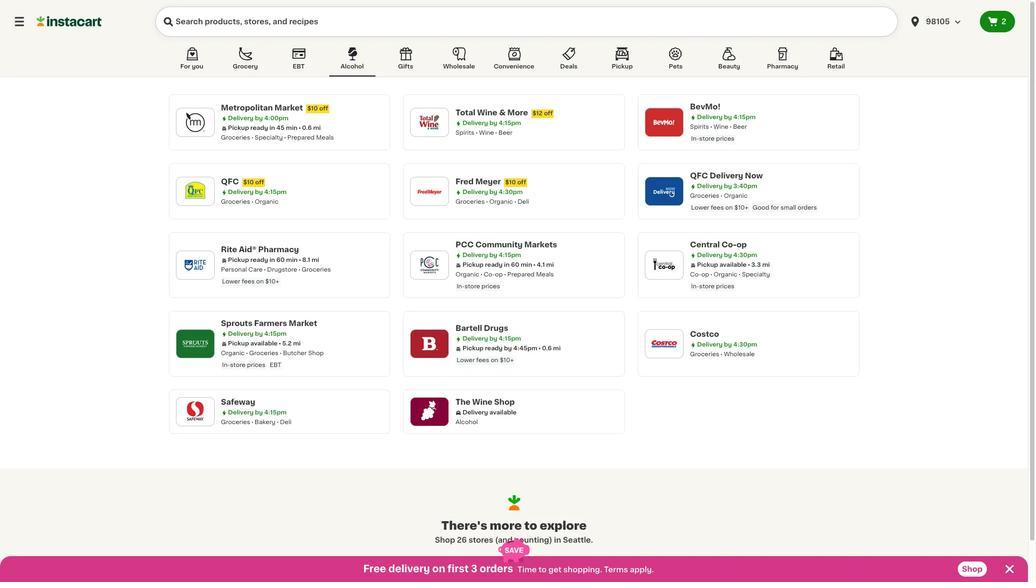 Task type: describe. For each thing, give the bounding box(es) containing it.
delivery up delivery by 3:40pm
[[710, 172, 743, 180]]

by for total wine & more logo at the top left of the page
[[489, 120, 497, 126]]

pets
[[669, 64, 683, 70]]

in- down co-op organic specialty
[[691, 284, 699, 290]]

deals
[[560, 64, 578, 70]]

groceries down safeway
[[221, 420, 250, 426]]

4.1
[[537, 262, 545, 268]]

total
[[456, 109, 475, 117]]

groceries down delivery by 3:40pm
[[690, 193, 719, 199]]

4:00pm
[[264, 115, 289, 121]]

the wine shop logo image
[[416, 398, 444, 426]]

apply.
[[630, 567, 654, 574]]

pickup ready by 4:45pm
[[463, 346, 537, 352]]

delivery by 4:30pm for central co-op
[[697, 253, 757, 258]]

get
[[549, 567, 562, 574]]

fees for bartell drugs
[[476, 358, 489, 364]]

4.1 mi
[[537, 262, 554, 268]]

ready up 'care'
[[250, 257, 268, 263]]

central
[[690, 241, 720, 249]]

pets button
[[653, 45, 699, 77]]

0 vertical spatial prepared
[[287, 135, 315, 141]]

to inside free delivery on first 3 orders time to get shopping. terms apply.
[[539, 567, 547, 574]]

shop button
[[958, 562, 987, 577]]

free
[[363, 565, 386, 575]]

5.2
[[282, 341, 292, 347]]

3.3 mi
[[751, 262, 770, 268]]

safeway
[[221, 399, 255, 406]]

mi right 8.1
[[312, 257, 319, 263]]

delivery for total wine & more logo at the top left of the page
[[463, 120, 488, 126]]

0 vertical spatial market
[[275, 104, 303, 112]]

for
[[771, 205, 779, 211]]

metropolitan market logo image
[[181, 108, 209, 137]]

1 horizontal spatial meals
[[536, 272, 554, 278]]

2 horizontal spatial $10+
[[734, 205, 748, 211]]

all
[[506, 566, 516, 574]]

off inside qfc $10 off
[[255, 180, 264, 186]]

more
[[507, 109, 528, 117]]

delivery by 4:15pm down qfc $10 off
[[228, 189, 287, 195]]

in-store prices for central co-op
[[691, 284, 735, 290]]

0 vertical spatial lower
[[691, 205, 709, 211]]

shopping.
[[563, 567, 602, 574]]

pharmacy button
[[759, 45, 806, 77]]

bartell drugs logo image
[[416, 330, 444, 358]]

wine up delivery available
[[472, 399, 492, 406]]

0.6 for pickup ready in 45 min
[[302, 125, 312, 131]]

0 horizontal spatial orders
[[480, 565, 513, 575]]

pcc community markets
[[456, 241, 557, 249]]

2 horizontal spatial fees
[[711, 205, 724, 211]]

3
[[471, 565, 477, 575]]

deals button
[[546, 45, 592, 77]]

pickup up personal
[[228, 257, 249, 263]]

the wine shop
[[456, 399, 515, 406]]

in- down pcc
[[457, 284, 465, 290]]

fred
[[456, 178, 474, 186]]

organic co-op prepared meals
[[456, 272, 554, 278]]

organic groceries butcher shop
[[221, 351, 324, 357]]

store down bevmo!
[[699, 136, 715, 142]]

personal care drugstore groceries
[[221, 267, 331, 273]]

0 vertical spatial 4:30pm
[[499, 189, 523, 195]]

$10 for fred meyer
[[505, 180, 516, 186]]

by left 4:45pm at bottom
[[504, 346, 512, 352]]

wholesale inside button
[[443, 64, 475, 70]]

&
[[499, 109, 506, 117]]

store down co-op organic specialty
[[699, 284, 715, 290]]

costco logo image
[[650, 330, 678, 358]]

deli for groceries organic deli
[[518, 199, 529, 205]]

total wine & more logo image
[[416, 108, 444, 137]]

fred meyer logo image
[[416, 178, 444, 206]]

8.1 mi
[[302, 257, 319, 263]]

shop inside button
[[962, 566, 983, 574]]

delivery by 3:40pm
[[697, 183, 757, 189]]

in-store prices for pcc community markets
[[457, 284, 500, 290]]

organic down delivery by 3:40pm
[[724, 193, 748, 199]]

there's more to explore shop 26 stores (and counting) in seattle.
[[435, 521, 593, 545]]

(and
[[495, 537, 513, 545]]

rite
[[221, 246, 237, 254]]

on down pickup ready by 4:45pm on the bottom of page
[[491, 358, 498, 364]]

4:15pm for bevmo!
[[733, 114, 756, 120]]

2 button
[[980, 11, 1015, 32]]

for
[[180, 64, 190, 70]]

wine down the total wine & more $12 off
[[479, 130, 494, 136]]

4:30pm for costco
[[733, 342, 757, 348]]

groceries down costco
[[690, 352, 719, 358]]

groceries down qfc $10 off
[[221, 199, 250, 205]]

pickup for the central co-op logo
[[697, 262, 718, 268]]

organic down 'central co-op' at right
[[714, 272, 737, 278]]

grocery button
[[222, 45, 268, 77]]

retail button
[[813, 45, 859, 77]]

stores inside there's more to explore shop 26 stores (and counting) in seattle.
[[469, 537, 493, 545]]

on left first
[[432, 565, 445, 575]]

8.1
[[302, 257, 310, 263]]

98105 button
[[909, 6, 973, 37]]

costco
[[690, 331, 719, 338]]

first
[[448, 565, 469, 575]]

bevmo!
[[690, 103, 720, 111]]

for you
[[180, 64, 203, 70]]

5.2 mi
[[282, 341, 301, 347]]

good
[[753, 205, 769, 211]]

more
[[490, 521, 522, 532]]

there's
[[441, 521, 487, 532]]

$12
[[532, 111, 543, 117]]

delivery by 4:15pm for safeway
[[228, 410, 287, 416]]

by for the qfc logo
[[255, 189, 263, 195]]

groceries down 8.1 mi
[[302, 267, 331, 273]]

view all stores button
[[469, 559, 559, 581]]

$10+ for bartell drugs
[[500, 358, 514, 364]]

deli for groceries bakery deli
[[280, 420, 292, 426]]

1 horizontal spatial specialty
[[742, 272, 770, 278]]

delivery for fred meyer logo
[[463, 189, 488, 195]]

0 vertical spatial orders
[[798, 205, 817, 211]]

98105 button
[[902, 6, 980, 37]]

by for fred meyer logo
[[489, 189, 497, 195]]

care
[[248, 267, 263, 273]]

1 vertical spatial pharmacy
[[258, 246, 299, 254]]

60 for 8.1 mi
[[276, 257, 285, 263]]

1 vertical spatial alcohol
[[456, 420, 478, 426]]

in inside there's more to explore shop 26 stores (and counting) in seattle.
[[554, 537, 561, 545]]

mi right 45
[[313, 125, 321, 131]]

mi for bartell drugs
[[553, 346, 561, 352]]

prices down organic co-op prepared meals
[[482, 284, 500, 290]]

qfc for qfc delivery now
[[690, 172, 708, 180]]

to inside there's more to explore shop 26 stores (and counting) in seattle.
[[524, 521, 537, 532]]

explore
[[540, 521, 587, 532]]

pickup button
[[599, 45, 646, 77]]

sprouts
[[221, 320, 252, 328]]

in for 8.1 mi
[[269, 257, 275, 263]]

on down delivery by 3:40pm
[[725, 205, 733, 211]]

co-op organic specialty
[[690, 272, 770, 278]]

by for bevmo! logo
[[724, 114, 732, 120]]

rite aid® pharmacy logo image
[[181, 251, 209, 280]]

metropolitan market $10 off
[[221, 104, 328, 112]]

delivery
[[388, 565, 430, 575]]

pickup ready in 45 min
[[228, 125, 297, 131]]

0 horizontal spatial ebt
[[270, 363, 281, 369]]

delivery by 4:15pm for bevmo!
[[697, 114, 756, 120]]

prices down co-op organic specialty
[[716, 284, 735, 290]]

ready for organic
[[485, 262, 503, 268]]

delivery for the qfc logo
[[228, 189, 253, 195]]

beauty
[[718, 64, 740, 70]]

stores inside button
[[517, 566, 543, 574]]

community
[[475, 241, 523, 249]]

beauty button
[[706, 45, 752, 77]]

wine down bevmo!
[[714, 124, 728, 130]]

delivery for sprouts farmers market logo
[[228, 331, 253, 337]]

markets
[[524, 241, 557, 249]]

aid®
[[239, 246, 256, 254]]

pickup ready in 60 min for 8.1 mi
[[228, 257, 298, 263]]

pcc community markets logo image
[[416, 251, 444, 280]]

bartell drugs
[[456, 325, 508, 332]]

groceries down fred
[[456, 199, 485, 205]]

4:15pm for bartell drugs
[[499, 336, 521, 342]]

op for central
[[737, 241, 747, 249]]

1 horizontal spatial co-
[[690, 272, 701, 278]]

delivery for the safeway logo
[[228, 410, 253, 416]]

save image
[[498, 538, 530, 563]]

groceries organic for 3:40pm
[[690, 193, 748, 199]]

now
[[745, 172, 763, 180]]

free delivery on first 3 orders time to get shopping. terms apply.
[[363, 565, 654, 575]]

safeway logo image
[[181, 398, 209, 426]]

the
[[456, 399, 471, 406]]

shop right butcher
[[308, 351, 324, 357]]

by for pcc community markets logo
[[489, 253, 497, 258]]

1 horizontal spatial op
[[701, 272, 709, 278]]

time
[[517, 567, 537, 574]]

wine left &
[[477, 109, 497, 117]]

in- up safeway
[[222, 363, 230, 369]]

lower fees on $10+ for drugs
[[457, 358, 514, 364]]

delivery by 4:15pm for bartell drugs
[[463, 336, 521, 342]]

by for metropolitan market logo
[[255, 115, 263, 121]]

groceries specialty prepared meals
[[221, 135, 334, 141]]

view all stores link
[[469, 559, 559, 581]]

4:15pm for safeway
[[264, 410, 287, 416]]

shop up delivery available
[[494, 399, 515, 406]]

pickup inside button
[[612, 64, 633, 70]]

on down 'care'
[[256, 279, 264, 285]]

alcohol button
[[329, 45, 375, 77]]

prices down organic groceries butcher shop
[[247, 363, 265, 369]]

4:30pm for central co-op
[[733, 253, 757, 258]]

organic down qfc $10 off
[[255, 199, 278, 205]]

45
[[276, 125, 285, 131]]

lower fees on $10+ for aid®
[[222, 279, 279, 285]]



Task type: locate. For each thing, give the bounding box(es) containing it.
in down explore on the bottom of the page
[[554, 537, 561, 545]]

0.6 right 45
[[302, 125, 312, 131]]

co- down central
[[690, 272, 701, 278]]

1 horizontal spatial ebt
[[293, 64, 305, 70]]

ebt down organic groceries butcher shop
[[270, 363, 281, 369]]

mi right 4.1
[[546, 262, 554, 268]]

gifts button
[[382, 45, 429, 77]]

delivery down pcc
[[463, 253, 488, 258]]

mi right 3.3
[[762, 262, 770, 268]]

2 vertical spatial available
[[489, 410, 517, 416]]

1 vertical spatial meals
[[536, 272, 554, 278]]

beer for bevmo! logo
[[733, 124, 747, 130]]

by down the qfc delivery now on the right top
[[724, 183, 732, 189]]

market up 4:00pm
[[275, 104, 303, 112]]

ebt button
[[276, 45, 322, 77]]

by for the qfc delivery now logo
[[724, 183, 732, 189]]

1 vertical spatial to
[[539, 567, 547, 574]]

0 vertical spatial meals
[[316, 135, 334, 141]]

qfc logo image
[[181, 178, 209, 206]]

close image
[[1003, 563, 1016, 576]]

0 vertical spatial stores
[[469, 537, 493, 545]]

2 vertical spatial delivery by 4:30pm
[[697, 342, 757, 348]]

delivery for costco logo
[[697, 342, 723, 348]]

total wine & more $12 off
[[456, 109, 553, 117]]

available up organic groceries butcher shop
[[250, 341, 278, 347]]

1 vertical spatial 0.6 mi
[[542, 346, 561, 352]]

4:30pm up 3.3
[[733, 253, 757, 258]]

lower for bartell drugs
[[457, 358, 475, 364]]

$10
[[307, 106, 318, 112], [243, 180, 254, 186], [505, 180, 516, 186]]

groceries
[[221, 135, 250, 141], [690, 193, 719, 199], [221, 199, 250, 205], [456, 199, 485, 205], [302, 267, 331, 273], [249, 351, 278, 357], [690, 352, 719, 358], [221, 420, 250, 426]]

spirits wine beer down &
[[456, 130, 512, 136]]

groceries down pickup ready in 45 min
[[221, 135, 250, 141]]

shop
[[308, 351, 324, 357], [494, 399, 515, 406], [435, 537, 455, 545], [962, 566, 983, 574]]

0 vertical spatial deli
[[518, 199, 529, 205]]

butcher
[[283, 351, 307, 357]]

1 horizontal spatial 60
[[511, 262, 519, 268]]

delivery down the bartell
[[463, 336, 488, 342]]

1 horizontal spatial wholesale
[[724, 352, 755, 358]]

prepared down pcc community markets at the top
[[507, 272, 535, 278]]

$10 for metropolitan market
[[307, 106, 318, 112]]

0 horizontal spatial 60
[[276, 257, 285, 263]]

1 vertical spatial deli
[[280, 420, 292, 426]]

by
[[724, 114, 732, 120], [255, 115, 263, 121], [489, 120, 497, 126], [724, 183, 732, 189], [255, 189, 263, 195], [489, 189, 497, 195], [489, 253, 497, 258], [724, 253, 732, 258], [255, 331, 263, 337], [489, 336, 497, 342], [724, 342, 732, 348], [504, 346, 512, 352], [255, 410, 263, 416]]

0 vertical spatial wholesale
[[443, 64, 475, 70]]

0 horizontal spatial co-
[[484, 272, 495, 278]]

0 vertical spatial fees
[[711, 205, 724, 211]]

delivery down qfc $10 off
[[228, 189, 253, 195]]

ebt inside button
[[293, 64, 305, 70]]

qfc delivery now
[[690, 172, 763, 180]]

in for 4.1 mi
[[504, 262, 510, 268]]

central co-op logo image
[[650, 251, 678, 280]]

to up counting)
[[524, 521, 537, 532]]

delivery by 4:30pm for costco
[[697, 342, 757, 348]]

0 horizontal spatial spirits
[[456, 130, 474, 136]]

available for co-
[[720, 262, 747, 268]]

0.6 mi right 45
[[302, 125, 321, 131]]

groceries organic down qfc $10 off
[[221, 199, 278, 205]]

prepared
[[287, 135, 315, 141], [507, 272, 535, 278]]

by for costco logo
[[724, 342, 732, 348]]

0 horizontal spatial to
[[524, 521, 537, 532]]

delivery by 4:15pm up 'groceries bakery deli'
[[228, 410, 287, 416]]

by down drugs
[[489, 336, 497, 342]]

instacart image
[[37, 15, 101, 28]]

pickup left pets
[[612, 64, 633, 70]]

pickup available up co-op organic specialty
[[697, 262, 747, 268]]

2 vertical spatial fees
[[476, 358, 489, 364]]

available
[[720, 262, 747, 268], [250, 341, 278, 347], [489, 410, 517, 416]]

1 vertical spatial fees
[[242, 279, 255, 285]]

alcohol inside "button"
[[341, 64, 364, 70]]

1 vertical spatial ebt
[[270, 363, 281, 369]]

1 horizontal spatial to
[[539, 567, 547, 574]]

specialty down pickup ready in 45 min
[[255, 135, 283, 141]]

specialty
[[255, 135, 283, 141], [742, 272, 770, 278]]

3.3
[[751, 262, 761, 268]]

fred meyer $10 off
[[456, 178, 526, 186]]

0 vertical spatial lower fees on $10+
[[222, 279, 279, 285]]

0.6 mi for pickup ready by 4:45pm
[[542, 346, 561, 352]]

delivery for bevmo! logo
[[697, 114, 723, 120]]

$10 inside qfc $10 off
[[243, 180, 254, 186]]

ebt up metropolitan market $10 off
[[293, 64, 305, 70]]

op for organic
[[495, 272, 503, 278]]

by down 'central co-op' at right
[[724, 253, 732, 258]]

groceries organic for 4:15pm
[[221, 199, 278, 205]]

98105
[[926, 18, 950, 25]]

$10+ down personal care drugstore groceries
[[265, 279, 279, 285]]

pickup ready in 60 min up organic co-op prepared meals
[[463, 262, 532, 268]]

pickup down metropolitan
[[228, 125, 249, 131]]

0 vertical spatial $10+
[[734, 205, 748, 211]]

min for 0.6 mi
[[286, 125, 297, 131]]

pickup
[[612, 64, 633, 70], [228, 125, 249, 131], [228, 257, 249, 263], [463, 262, 484, 268], [697, 262, 718, 268], [228, 341, 249, 347], [463, 346, 484, 352]]

$10 inside fred meyer $10 off
[[505, 180, 516, 186]]

pharmacy inside button
[[767, 64, 798, 70]]

1 horizontal spatial 0.6
[[542, 346, 552, 352]]

1 vertical spatial prepared
[[507, 272, 535, 278]]

delivery by 4:15pm down &
[[463, 120, 521, 126]]

1 vertical spatial specialty
[[742, 272, 770, 278]]

1 vertical spatial lower
[[222, 279, 240, 285]]

1 horizontal spatial pharmacy
[[767, 64, 798, 70]]

0 horizontal spatial $10
[[243, 180, 254, 186]]

by for sprouts farmers market logo
[[255, 331, 263, 337]]

spirits wine beer
[[690, 124, 747, 130], [456, 130, 512, 136]]

op down central
[[701, 272, 709, 278]]

prices up the qfc delivery now on the right top
[[716, 136, 735, 142]]

view
[[485, 566, 505, 574]]

delivery for bartell drugs logo
[[463, 336, 488, 342]]

1 horizontal spatial 0.6 mi
[[542, 346, 561, 352]]

2 horizontal spatial available
[[720, 262, 747, 268]]

sprouts farmers market logo image
[[181, 330, 209, 358]]

0 horizontal spatial spirits wine beer
[[456, 130, 512, 136]]

alcohol
[[341, 64, 364, 70], [456, 420, 478, 426]]

1 vertical spatial 0.6
[[542, 346, 552, 352]]

off down groceries specialty prepared meals
[[255, 180, 264, 186]]

0 horizontal spatial wholesale
[[443, 64, 475, 70]]

4:15pm for sprouts farmers market
[[264, 331, 287, 337]]

sprouts farmers market
[[221, 320, 317, 328]]

by down sprouts farmers market
[[255, 331, 263, 337]]

off
[[319, 106, 328, 112], [544, 111, 553, 117], [255, 180, 264, 186], [517, 180, 526, 186]]

1 vertical spatial stores
[[517, 566, 543, 574]]

0.6 for pickup ready by 4:45pm
[[542, 346, 552, 352]]

60 for 4.1 mi
[[511, 262, 519, 268]]

wine
[[477, 109, 497, 117], [714, 124, 728, 130], [479, 130, 494, 136], [472, 399, 492, 406]]

min up "drugstore"
[[286, 257, 298, 263]]

organic up in-store prices ebt at the left bottom of the page
[[221, 351, 245, 357]]

0 horizontal spatial deli
[[280, 420, 292, 426]]

co- right central
[[722, 241, 737, 249]]

4:15pm for pcc community markets
[[499, 253, 521, 258]]

store down organic groceries butcher shop
[[230, 363, 245, 369]]

spirits down bevmo!
[[690, 124, 709, 130]]

1 vertical spatial available
[[250, 341, 278, 347]]

by down the total wine & more $12 off
[[489, 120, 497, 126]]

1 horizontal spatial prepared
[[507, 272, 535, 278]]

delivery by 4:30pm
[[463, 189, 523, 195], [697, 253, 757, 258], [697, 342, 757, 348]]

0 horizontal spatial pickup ready in 60 min
[[228, 257, 298, 263]]

lower fees on $10+ down 'care'
[[222, 279, 279, 285]]

available for farmers
[[250, 341, 278, 347]]

off inside the total wine & more $12 off
[[544, 111, 553, 117]]

$10+ for rite aid® pharmacy
[[265, 279, 279, 285]]

in
[[269, 125, 275, 131], [269, 257, 275, 263], [504, 262, 510, 268], [554, 537, 561, 545]]

pickup for pcc community markets logo
[[463, 262, 484, 268]]

delivery by 4:15pm for pcc community markets
[[463, 253, 521, 258]]

off inside metropolitan market $10 off
[[319, 106, 328, 112]]

alcohol down the
[[456, 420, 478, 426]]

central co-op
[[690, 241, 747, 249]]

0 horizontal spatial op
[[495, 272, 503, 278]]

spirits wine beer for bevmo! logo
[[690, 124, 747, 130]]

organic
[[724, 193, 748, 199], [255, 199, 278, 205], [489, 199, 513, 205], [456, 272, 479, 278], [714, 272, 737, 278], [221, 351, 245, 357]]

off right meyer
[[517, 180, 526, 186]]

min left 4.1
[[521, 262, 532, 268]]

beer for total wine & more logo at the top left of the page
[[498, 130, 512, 136]]

delivery down costco
[[697, 342, 723, 348]]

in-store prices down co-op organic specialty
[[691, 284, 735, 290]]

meyer
[[475, 178, 501, 186]]

2 horizontal spatial co-
[[722, 241, 737, 249]]

co- for central
[[722, 241, 737, 249]]

ready for lower fees on $10+
[[485, 346, 503, 352]]

Search field
[[155, 6, 898, 37]]

view all stores
[[485, 566, 543, 574]]

in for 0.6 mi
[[269, 125, 275, 131]]

fees down delivery by 3:40pm
[[711, 205, 724, 211]]

0 vertical spatial delivery by 4:30pm
[[463, 189, 523, 195]]

0 horizontal spatial lower fees on $10+
[[222, 279, 279, 285]]

0 horizontal spatial meals
[[316, 135, 334, 141]]

pickup ready in 60 min
[[228, 257, 298, 263], [463, 262, 532, 268]]

terms
[[604, 567, 628, 574]]

mi for pcc community markets
[[546, 262, 554, 268]]

0 vertical spatial specialty
[[255, 135, 283, 141]]

drugs
[[484, 325, 508, 332]]

delivery by 4:30pm up groceries organic deli
[[463, 189, 523, 195]]

1 horizontal spatial spirits
[[690, 124, 709, 130]]

in-store prices down bevmo!
[[691, 136, 735, 142]]

0 vertical spatial ebt
[[293, 64, 305, 70]]

gifts
[[398, 64, 413, 70]]

market up "5.2 mi"
[[289, 320, 317, 328]]

in-
[[691, 136, 699, 142], [457, 284, 465, 290], [691, 284, 699, 290], [222, 363, 230, 369]]

pharmacy up personal care drugstore groceries
[[258, 246, 299, 254]]

to
[[524, 521, 537, 532], [539, 567, 547, 574]]

1 horizontal spatial fees
[[476, 358, 489, 364]]

1 horizontal spatial pickup ready in 60 min
[[463, 262, 532, 268]]

mi for sprouts farmers market
[[293, 341, 301, 347]]

in-store prices
[[691, 136, 735, 142], [457, 284, 500, 290], [691, 284, 735, 290]]

mi up butcher
[[293, 341, 301, 347]]

co- for organic
[[484, 272, 495, 278]]

personal
[[221, 267, 247, 273]]

pickup for sprouts farmers market logo
[[228, 341, 249, 347]]

groceries up in-store prices ebt at the left bottom of the page
[[249, 351, 278, 357]]

store down organic co-op prepared meals
[[465, 284, 480, 290]]

deli down fred meyer $10 off
[[518, 199, 529, 205]]

qfc delivery now logo image
[[650, 178, 678, 206]]

2
[[1002, 18, 1006, 25]]

available up co-op organic specialty
[[720, 262, 747, 268]]

qfc for qfc $10 off
[[221, 178, 239, 186]]

pickup ready in 60 min for 4.1 mi
[[463, 262, 532, 268]]

1 vertical spatial orders
[[480, 565, 513, 575]]

by down beauty on the right of page
[[724, 114, 732, 120]]

lower fees on $10+ good for small orders
[[691, 205, 817, 211]]

stores right the 26
[[469, 537, 493, 545]]

0 horizontal spatial pharmacy
[[258, 246, 299, 254]]

0.6 right 4:45pm at bottom
[[542, 346, 552, 352]]

2 vertical spatial $10+
[[500, 358, 514, 364]]

store
[[699, 136, 715, 142], [465, 284, 480, 290], [699, 284, 715, 290], [230, 363, 245, 369]]

0 vertical spatial to
[[524, 521, 537, 532]]

pickup available for co-
[[697, 262, 747, 268]]

spirits for total wine & more logo at the top left of the page
[[456, 130, 474, 136]]

None search field
[[155, 6, 898, 37]]

by down community at the top of the page
[[489, 253, 497, 258]]

prices
[[716, 136, 735, 142], [482, 284, 500, 290], [716, 284, 735, 290], [247, 363, 265, 369]]

delivery down metropolitan
[[228, 115, 253, 121]]

pickup for bartell drugs logo
[[463, 346, 484, 352]]

min
[[286, 125, 297, 131], [286, 257, 298, 263], [521, 262, 532, 268]]

pcc
[[456, 241, 474, 249]]

1 horizontal spatial lower
[[457, 358, 475, 364]]

by for the central co-op logo
[[724, 253, 732, 258]]

min for 8.1 mi
[[286, 257, 298, 263]]

in-store prices ebt
[[222, 363, 281, 369]]

delivery for metropolitan market logo
[[228, 115, 253, 121]]

2 horizontal spatial $10
[[505, 180, 516, 186]]

1 horizontal spatial $10
[[307, 106, 318, 112]]

farmers
[[254, 320, 287, 328]]

0 vertical spatial alcohol
[[341, 64, 364, 70]]

0 vertical spatial 0.6
[[302, 125, 312, 131]]

lower down the bartell
[[457, 358, 475, 364]]

market
[[275, 104, 303, 112], [289, 320, 317, 328]]

pharmacy right beauty on the right of page
[[767, 64, 798, 70]]

deli right 'bakery'
[[280, 420, 292, 426]]

convenience
[[494, 64, 534, 70]]

delivery down fred
[[463, 189, 488, 195]]

0 horizontal spatial beer
[[498, 130, 512, 136]]

0 horizontal spatial specialty
[[255, 135, 283, 141]]

op up co-op organic specialty
[[737, 241, 747, 249]]

mi for central co-op
[[762, 262, 770, 268]]

0 horizontal spatial lower
[[222, 279, 240, 285]]

$10 inside metropolitan market $10 off
[[307, 106, 318, 112]]

pickup for metropolitan market logo
[[228, 125, 249, 131]]

off inside fred meyer $10 off
[[517, 180, 526, 186]]

min for 4.1 mi
[[521, 262, 532, 268]]

0.6 mi for pickup ready in 45 min
[[302, 125, 321, 131]]

26
[[457, 537, 467, 545]]

delivery for pcc community markets logo
[[463, 253, 488, 258]]

delivery for the qfc delivery now logo
[[697, 183, 723, 189]]

4:45pm
[[513, 346, 537, 352]]

seattle.
[[563, 537, 593, 545]]

2 vertical spatial 4:30pm
[[733, 342, 757, 348]]

spirits wine beer for total wine & more logo at the top left of the page
[[456, 130, 512, 136]]

ready for groceries
[[250, 125, 268, 131]]

metropolitan
[[221, 104, 273, 112]]

3:40pm
[[733, 183, 757, 189]]

0 vertical spatial available
[[720, 262, 747, 268]]

0 vertical spatial pharmacy
[[767, 64, 798, 70]]

in left 45
[[269, 125, 275, 131]]

shop categories tab list
[[169, 45, 859, 77]]

pickup available for farmers
[[228, 341, 278, 347]]

0.6 mi
[[302, 125, 321, 131], [542, 346, 561, 352]]

in- down bevmo!
[[691, 136, 699, 142]]

1 horizontal spatial orders
[[798, 205, 817, 211]]

fees for rite aid® pharmacy
[[242, 279, 255, 285]]

qfc right the qfc logo
[[221, 178, 239, 186]]

lower fees on $10+
[[222, 279, 279, 285], [457, 358, 514, 364]]

available down the wine shop
[[489, 410, 517, 416]]

shop inside there's more to explore shop 26 stores (and counting) in seattle.
[[435, 537, 455, 545]]

delivery by 4:30pm up groceries wholesale at the bottom of page
[[697, 342, 757, 348]]

spirits
[[690, 124, 709, 130], [456, 130, 474, 136]]

0 horizontal spatial prepared
[[287, 135, 315, 141]]

2 vertical spatial lower
[[457, 358, 475, 364]]

0 horizontal spatial stores
[[469, 537, 493, 545]]

delivery by 4:30pm down 'central co-op' at right
[[697, 253, 757, 258]]

pickup down the bartell
[[463, 346, 484, 352]]

by up groceries organic deli
[[489, 189, 497, 195]]

1 horizontal spatial $10+
[[500, 358, 514, 364]]

0 vertical spatial pickup available
[[697, 262, 747, 268]]

by up pickup ready in 45 min
[[255, 115, 263, 121]]

counting)
[[514, 537, 552, 545]]

organic down pcc
[[456, 272, 479, 278]]

0 horizontal spatial pickup available
[[228, 341, 278, 347]]

0 horizontal spatial 0.6 mi
[[302, 125, 321, 131]]

groceries organic
[[690, 193, 748, 199], [221, 199, 278, 205]]

1 horizontal spatial stores
[[517, 566, 543, 574]]

delivery down the wine shop
[[463, 410, 488, 416]]

by down qfc $10 off
[[255, 189, 263, 195]]

to left get
[[539, 567, 547, 574]]

organic down fred meyer $10 off
[[489, 199, 513, 205]]

1 horizontal spatial pickup available
[[697, 262, 747, 268]]

delivery by 4:00pm
[[228, 115, 289, 121]]

delivery by 4:15pm down sprouts farmers market
[[228, 331, 287, 337]]

qfc $10 off
[[221, 178, 264, 186]]

2 horizontal spatial op
[[737, 241, 747, 249]]

delivery down total
[[463, 120, 488, 126]]

1 vertical spatial 4:30pm
[[733, 253, 757, 258]]

bakery
[[255, 420, 275, 426]]

0 horizontal spatial 0.6
[[302, 125, 312, 131]]

specialty down 3.3
[[742, 272, 770, 278]]

1 vertical spatial pickup available
[[228, 341, 278, 347]]

co- down community at the top of the page
[[484, 272, 495, 278]]

rite aid® pharmacy
[[221, 246, 299, 254]]

delivery for the wine shop logo
[[463, 410, 488, 416]]

delivery
[[697, 114, 723, 120], [228, 115, 253, 121], [463, 120, 488, 126], [710, 172, 743, 180], [697, 183, 723, 189], [228, 189, 253, 195], [463, 189, 488, 195], [463, 253, 488, 258], [697, 253, 723, 258], [228, 331, 253, 337], [463, 336, 488, 342], [697, 342, 723, 348], [228, 410, 253, 416], [463, 410, 488, 416]]

pickup available up in-store prices ebt at the left bottom of the page
[[228, 341, 278, 347]]

min right 45
[[286, 125, 297, 131]]

1 horizontal spatial beer
[[733, 124, 747, 130]]

drugstore
[[267, 267, 297, 273]]

by for bartell drugs logo
[[489, 336, 497, 342]]

shop left the 26
[[435, 537, 455, 545]]

0 horizontal spatial $10+
[[265, 279, 279, 285]]

pickup down pcc
[[463, 262, 484, 268]]

you
[[192, 64, 203, 70]]

bevmo! logo image
[[650, 108, 678, 137]]

spirits for bevmo! logo
[[690, 124, 709, 130]]

lower for rite aid® pharmacy
[[222, 279, 240, 285]]

1 vertical spatial market
[[289, 320, 317, 328]]

delivery for the central co-op logo
[[697, 253, 723, 258]]

1 horizontal spatial available
[[489, 410, 517, 416]]

delivery by 4:15pm for sprouts farmers market
[[228, 331, 287, 337]]

for you button
[[169, 45, 215, 77]]

0 horizontal spatial groceries organic
[[221, 199, 278, 205]]

1 horizontal spatial lower fees on $10+
[[457, 358, 514, 364]]

by for the safeway logo
[[255, 410, 263, 416]]

delivery available
[[463, 410, 517, 416]]

prepared down 4:00pm
[[287, 135, 315, 141]]

0 horizontal spatial qfc
[[221, 178, 239, 186]]

grocery
[[233, 64, 258, 70]]

0 horizontal spatial alcohol
[[341, 64, 364, 70]]

1 vertical spatial wholesale
[[724, 352, 755, 358]]

delivery by 4:15pm down drugs
[[463, 336, 521, 342]]



Task type: vqa. For each thing, say whether or not it's contained in the screenshot.
PICKUP AVAILABLE to the left
yes



